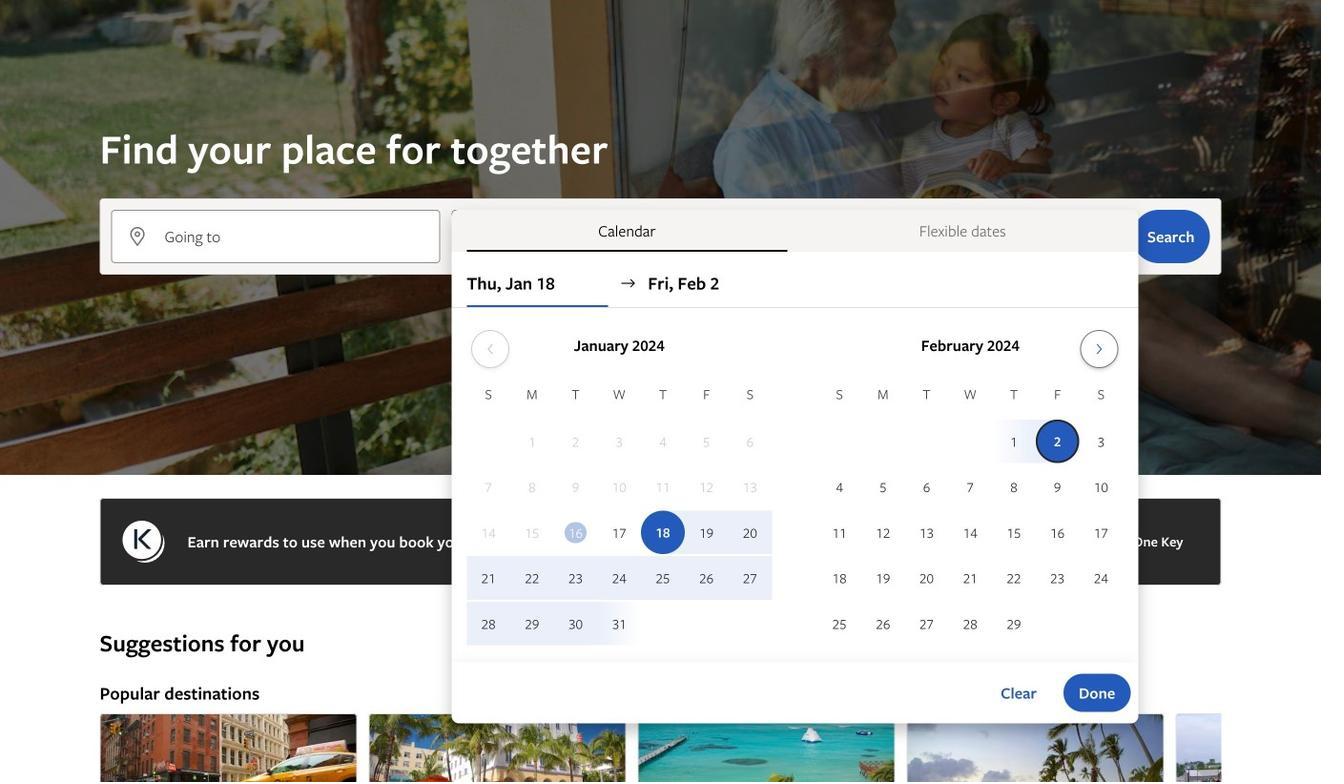 Task type: vqa. For each thing, say whether or not it's contained in the screenshot.
directional image
yes



Task type: describe. For each thing, give the bounding box(es) containing it.
january 2024 element
[[467, 384, 772, 648]]

cancun which includes a sandy beach, landscape views and general coastal views image
[[638, 714, 896, 783]]

february 2024 element
[[818, 384, 1123, 648]]

today element
[[565, 522, 587, 543]]

application inside wizard region
[[467, 323, 1123, 648]]

recently viewed region
[[88, 597, 1233, 628]]

previous month image
[[479, 342, 502, 357]]

atlantic city aquarium which includes a marina, boating and a coastal town image
[[1176, 714, 1322, 783]]



Task type: locate. For each thing, give the bounding box(es) containing it.
application
[[467, 323, 1123, 648]]

tab list inside wizard region
[[452, 210, 1139, 252]]

next month image
[[1089, 342, 1111, 357]]

wizard region
[[0, 0, 1322, 724]]

miami beach featuring a city and street scenes image
[[369, 714, 626, 783]]

tab list
[[452, 210, 1139, 252]]

soho - tribeca which includes street scenes and a city image
[[100, 714, 357, 783]]

bayahibe beach featuring a beach, a sunset and tropical scenes image
[[907, 714, 1165, 783]]

directional image
[[620, 275, 637, 292]]



